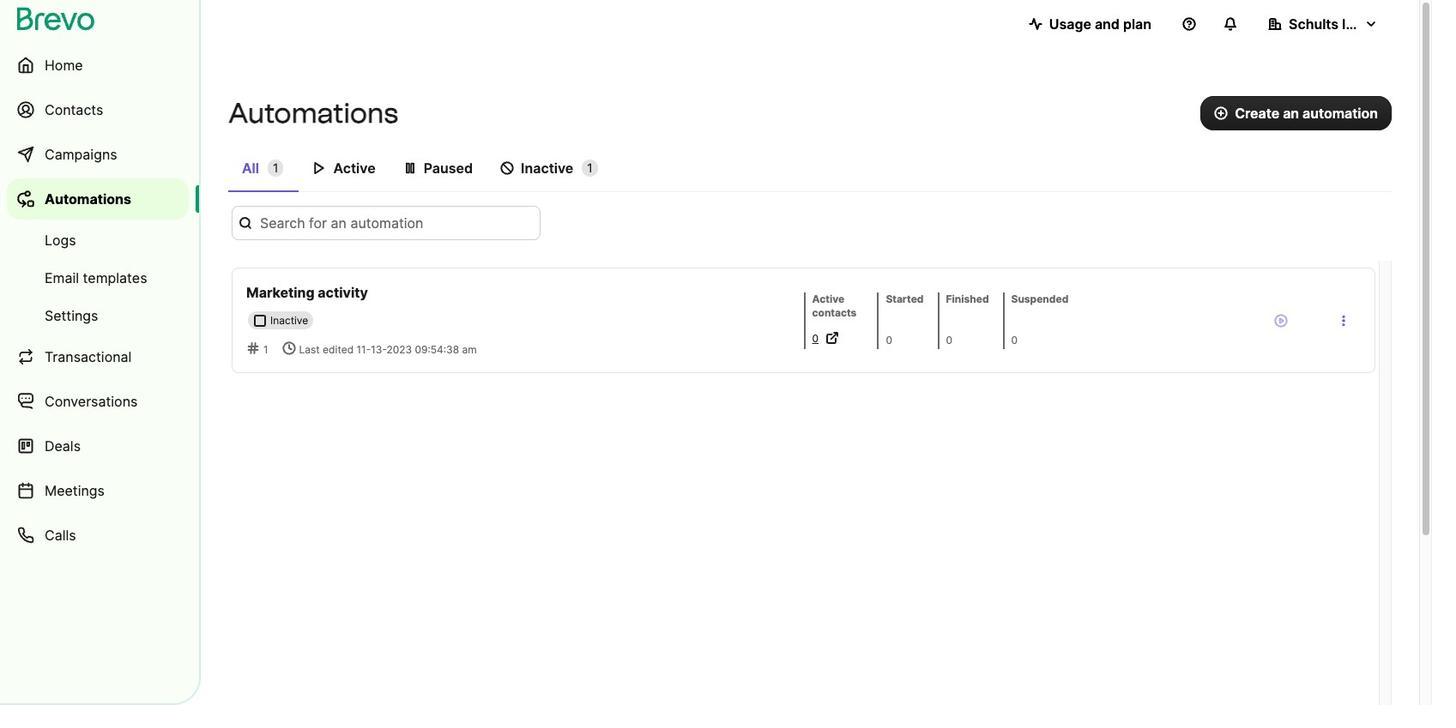 Task type: vqa. For each thing, say whether or not it's contained in the screenshot.
"This"
no



Task type: locate. For each thing, give the bounding box(es) containing it.
meetings link
[[7, 470, 189, 512]]

finished
[[946, 292, 989, 305]]

2 dxrbf image from the left
[[500, 161, 514, 175]]

0 vertical spatial automations
[[228, 97, 398, 130]]

2 horizontal spatial 1
[[587, 160, 593, 175]]

marketing activity tab panel
[[228, 206, 1392, 705]]

last edited 11-13-2023 09:54:38 am
[[299, 343, 477, 356]]

0 horizontal spatial inactive
[[270, 314, 308, 327]]

0 horizontal spatial active
[[333, 160, 376, 177]]

contacts link
[[7, 89, 189, 130]]

active for active
[[333, 160, 376, 177]]

0 down started
[[886, 333, 893, 346]]

dxrbf image right paused
[[500, 161, 514, 175]]

create an automation button
[[1201, 96, 1392, 130]]

tab list
[[228, 151, 1392, 192]]

0 horizontal spatial automations
[[45, 191, 131, 208]]

1 horizontal spatial inactive
[[521, 160, 574, 177]]

dxrbf image
[[313, 161, 327, 175]]

0 down suspended
[[1012, 333, 1018, 346]]

and
[[1095, 15, 1120, 33]]

dxrbf image left paused
[[403, 161, 417, 175]]

1
[[273, 160, 278, 175], [587, 160, 593, 175], [263, 343, 268, 356]]

0 horizontal spatial 1
[[263, 343, 268, 356]]

active inside the active contacts
[[812, 292, 845, 305]]

inactive
[[521, 160, 574, 177], [270, 314, 308, 327]]

home
[[45, 57, 83, 74]]

active inside active link
[[333, 160, 376, 177]]

email templates link
[[7, 261, 189, 295]]

paused link
[[389, 151, 487, 191]]

schults
[[1289, 15, 1339, 33]]

calls link
[[7, 515, 189, 556]]

dxrbf image inside paused link
[[403, 161, 417, 175]]

0 vertical spatial active
[[333, 160, 376, 177]]

templates
[[83, 269, 147, 287]]

transactional
[[45, 348, 132, 366]]

paused
[[424, 160, 473, 177]]

automations up logs link
[[45, 191, 131, 208]]

0 down finished
[[946, 333, 953, 346]]

1 vertical spatial automations
[[45, 191, 131, 208]]

1 horizontal spatial active
[[812, 292, 845, 305]]

active up the "contacts"
[[812, 292, 845, 305]]

deals
[[45, 438, 81, 455]]

0 for started
[[886, 333, 893, 346]]

automations up dxrbf icon
[[228, 97, 398, 130]]

transactional link
[[7, 336, 189, 378]]

plan
[[1123, 15, 1152, 33]]

active right dxrbf icon
[[333, 160, 376, 177]]

suspended
[[1012, 292, 1069, 305]]

active
[[333, 160, 376, 177], [812, 292, 845, 305]]

1 dxrbf image from the left
[[403, 161, 417, 175]]

dxrbf image
[[403, 161, 417, 175], [500, 161, 514, 175]]

settings link
[[7, 299, 189, 333]]

1 vertical spatial active
[[812, 292, 845, 305]]

activity
[[318, 284, 368, 301]]

1 vertical spatial inactive
[[270, 314, 308, 327]]

meetings
[[45, 482, 105, 500]]

marketing
[[246, 284, 315, 301]]

1 horizontal spatial dxrbf image
[[500, 161, 514, 175]]

home link
[[7, 45, 189, 86]]

automations
[[228, 97, 398, 130], [45, 191, 131, 208]]

0 vertical spatial inactive
[[521, 160, 574, 177]]

0
[[812, 332, 819, 345], [886, 333, 893, 346], [946, 333, 953, 346], [1012, 333, 1018, 346]]

0 horizontal spatial dxrbf image
[[403, 161, 417, 175]]

create
[[1235, 105, 1280, 122]]

automations link
[[7, 179, 189, 220]]

0 down the "contacts"
[[812, 332, 819, 345]]

13-
[[371, 343, 387, 356]]



Task type: describe. For each thing, give the bounding box(es) containing it.
email
[[45, 269, 79, 287]]

am
[[462, 343, 477, 356]]

usage
[[1049, 15, 1092, 33]]

deals link
[[7, 426, 189, 467]]

campaigns
[[45, 146, 117, 163]]

1 inside marketing activity tab panel
[[263, 343, 268, 356]]

automation
[[1303, 105, 1378, 122]]

tab list containing all
[[228, 151, 1392, 192]]

marketing activity
[[246, 284, 368, 301]]

all
[[242, 160, 259, 177]]

dxrbf image for paused
[[403, 161, 417, 175]]

active for active contacts
[[812, 292, 845, 305]]

started
[[886, 292, 924, 305]]

11-
[[357, 343, 371, 356]]

last
[[299, 343, 320, 356]]

edited
[[323, 343, 354, 356]]

usage and plan
[[1049, 15, 1152, 33]]

inactive inside marketing activity tab panel
[[270, 314, 308, 327]]

logs link
[[7, 223, 189, 257]]

logs
[[45, 232, 76, 249]]

1 horizontal spatial automations
[[228, 97, 398, 130]]

0 for finished
[[946, 333, 953, 346]]

settings
[[45, 307, 98, 324]]

0 link
[[812, 328, 839, 349]]

contacts
[[812, 306, 857, 319]]

left  c25ys image
[[253, 314, 267, 327]]

calls
[[45, 527, 76, 544]]

contacts
[[45, 101, 103, 118]]

usage and plan button
[[1015, 7, 1166, 41]]

campaigns link
[[7, 134, 189, 175]]

dxrbf image for inactive
[[500, 161, 514, 175]]

active contacts
[[812, 292, 857, 319]]

active link
[[299, 151, 389, 191]]

conversations
[[45, 393, 138, 410]]

2023
[[387, 343, 412, 356]]

inc
[[1342, 15, 1362, 33]]

email templates
[[45, 269, 147, 287]]

create an automation
[[1235, 105, 1378, 122]]

schults inc button
[[1255, 7, 1392, 41]]

schults inc
[[1289, 15, 1362, 33]]

conversations link
[[7, 381, 189, 422]]

1 horizontal spatial 1
[[273, 160, 278, 175]]

0 for suspended
[[1012, 333, 1018, 346]]

workflow-list-search-input search field
[[232, 206, 541, 240]]

inactive inside tab list
[[521, 160, 574, 177]]

09:54:38
[[415, 343, 459, 356]]

an
[[1283, 105, 1299, 122]]



